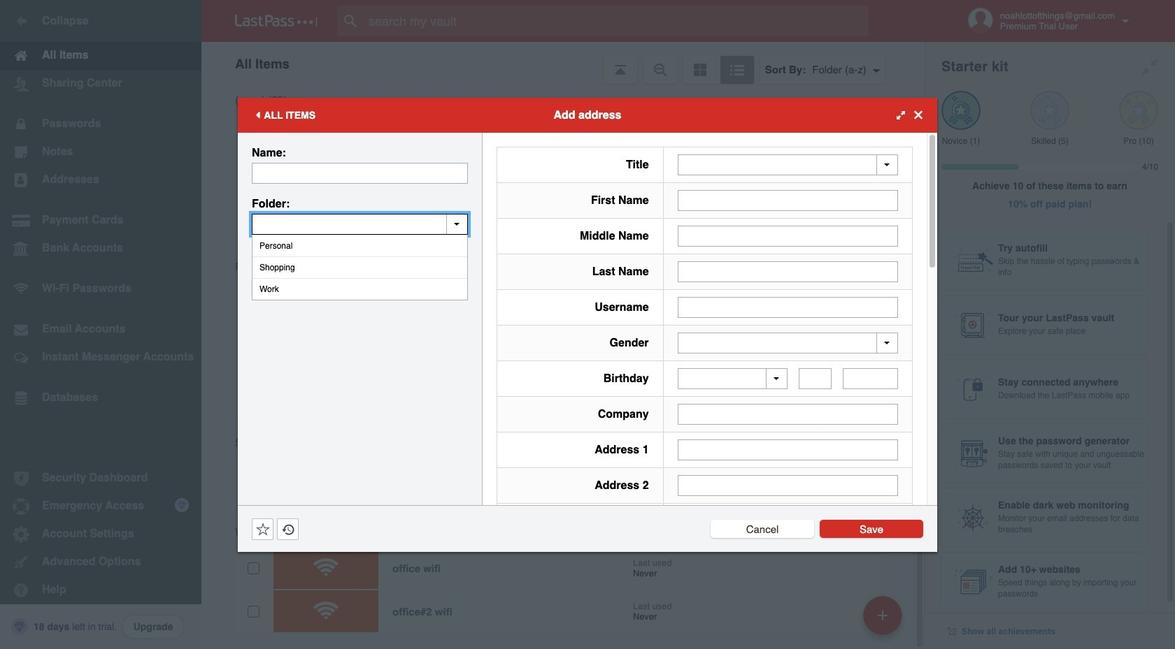 Task type: describe. For each thing, give the bounding box(es) containing it.
Search search field
[[337, 6, 896, 36]]

lastpass image
[[235, 15, 318, 27]]

new item navigation
[[858, 592, 911, 650]]

main navigation navigation
[[0, 0, 201, 650]]



Task type: locate. For each thing, give the bounding box(es) containing it.
dialog
[[238, 98, 937, 650]]

search my vault text field
[[337, 6, 896, 36]]

new item image
[[878, 611, 888, 621]]

vault options navigation
[[201, 42, 925, 84]]

None text field
[[252, 163, 468, 184], [677, 261, 898, 282], [843, 369, 898, 390], [677, 440, 898, 461], [677, 476, 898, 497], [252, 163, 468, 184], [677, 261, 898, 282], [843, 369, 898, 390], [677, 440, 898, 461], [677, 476, 898, 497]]

None text field
[[677, 190, 898, 211], [252, 214, 468, 235], [677, 226, 898, 247], [677, 297, 898, 318], [799, 369, 832, 390], [677, 404, 898, 425], [677, 190, 898, 211], [252, 214, 468, 235], [677, 226, 898, 247], [677, 297, 898, 318], [799, 369, 832, 390], [677, 404, 898, 425]]



Task type: vqa. For each thing, say whether or not it's contained in the screenshot.
text field
yes



